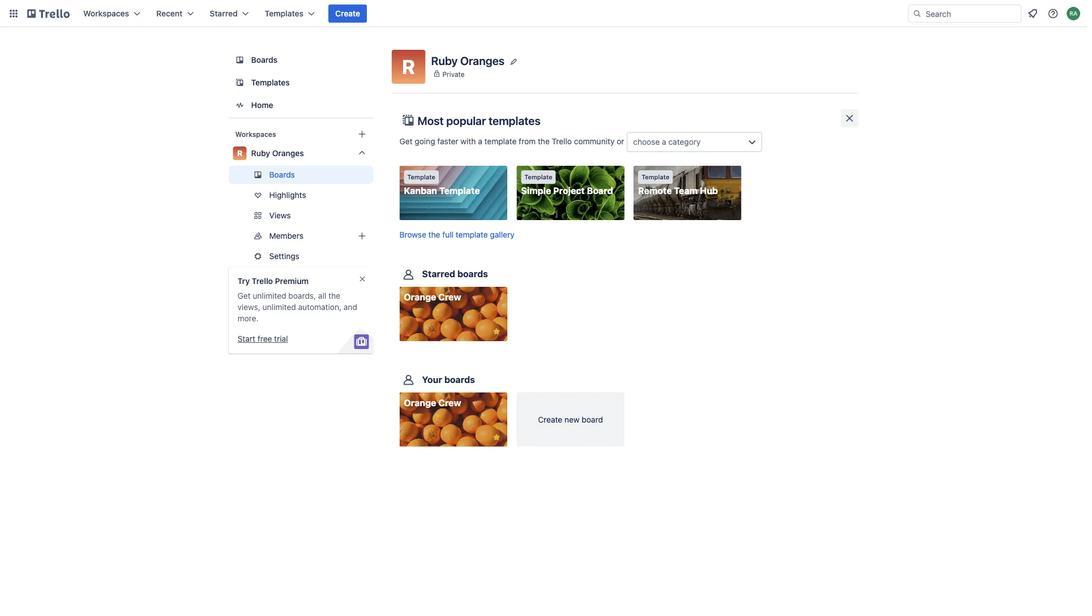 Task type: describe. For each thing, give the bounding box(es) containing it.
from
[[519, 137, 536, 146]]

views link
[[229, 207, 374, 225]]

or
[[617, 137, 624, 146]]

2 orange crew link from the top
[[400, 393, 508, 447]]

2 click to unstar this board. it will be removed from your starred list. image from the top
[[492, 432, 502, 443]]

popular
[[446, 114, 486, 127]]

settings link
[[229, 248, 374, 266]]

all
[[318, 291, 326, 301]]

r inside button
[[402, 55, 415, 78]]

switch to… image
[[8, 8, 19, 19]]

create new board
[[538, 415, 603, 424]]

your boards
[[422, 374, 475, 385]]

crew for 1st click to unstar this board. it will be removed from your starred list. image from the bottom of the page
[[439, 398, 461, 408]]

1 horizontal spatial a
[[662, 137, 667, 147]]

choose a category
[[633, 137, 701, 147]]

1 vertical spatial workspaces
[[235, 130, 276, 138]]

1 vertical spatial the
[[429, 230, 440, 240]]

home image
[[233, 99, 247, 112]]

highlights
[[269, 191, 306, 200]]

orange for second orange crew link from the top
[[404, 398, 436, 408]]

board
[[587, 185, 613, 196]]

boards for starred boards
[[458, 269, 488, 280]]

browse the full template gallery link
[[400, 230, 515, 240]]

team
[[674, 185, 698, 196]]

members
[[269, 231, 304, 241]]

create for create
[[335, 9, 360, 18]]

starred for starred
[[210, 9, 238, 18]]

0 vertical spatial oranges
[[460, 54, 505, 67]]

trial
[[274, 334, 288, 344]]

r button
[[392, 50, 426, 84]]

most popular templates
[[418, 114, 541, 127]]

boards for 2nd boards link
[[269, 170, 295, 180]]

templates inside dropdown button
[[265, 9, 304, 18]]

template board image
[[233, 76, 247, 89]]

remote
[[638, 185, 672, 196]]

workspaces button
[[76, 5, 147, 23]]

orange crew for second orange crew link from the top
[[404, 398, 461, 408]]

template right "kanban"
[[439, 185, 480, 196]]

try
[[238, 277, 250, 286]]

automation,
[[298, 303, 342, 312]]

home link
[[229, 95, 374, 116]]

hub
[[700, 185, 718, 196]]

2 boards link from the top
[[229, 166, 374, 184]]

recent
[[156, 9, 183, 18]]

starred button
[[203, 5, 256, 23]]

template for simple
[[525, 174, 553, 181]]

full
[[443, 230, 454, 240]]

template for remote
[[642, 174, 670, 181]]

templates button
[[258, 5, 322, 23]]

open information menu image
[[1048, 8, 1059, 19]]

free
[[258, 334, 272, 344]]

1 vertical spatial unlimited
[[263, 303, 296, 312]]

1 vertical spatial template
[[456, 230, 488, 240]]

add image
[[355, 229, 369, 243]]

0 horizontal spatial ruby
[[251, 149, 270, 158]]

0 vertical spatial trello
[[552, 137, 572, 146]]

simple
[[521, 185, 551, 196]]

back to home image
[[27, 5, 70, 23]]

starred for starred boards
[[422, 269, 455, 280]]

views
[[269, 211, 291, 220]]

orange crew for second orange crew link from the bottom
[[404, 292, 461, 303]]

start free trial
[[238, 334, 288, 344]]



Task type: vqa. For each thing, say whether or not it's contained in the screenshot.
top "a"
no



Task type: locate. For each thing, give the bounding box(es) containing it.
create
[[335, 9, 360, 18], [538, 415, 563, 424]]

0 vertical spatial get
[[400, 137, 413, 146]]

boards link
[[229, 50, 374, 70], [229, 166, 374, 184]]

0 horizontal spatial starred
[[210, 9, 238, 18]]

a
[[478, 137, 482, 146], [662, 137, 667, 147]]

0 vertical spatial starred
[[210, 9, 238, 18]]

new
[[565, 415, 580, 424]]

starred
[[210, 9, 238, 18], [422, 269, 455, 280]]

1 vertical spatial ruby oranges
[[251, 149, 304, 158]]

template up simple
[[525, 174, 553, 181]]

1 horizontal spatial r
[[402, 55, 415, 78]]

1 horizontal spatial ruby
[[431, 54, 458, 67]]

ruby down home on the top left
[[251, 149, 270, 158]]

1 click to unstar this board. it will be removed from your starred list. image from the top
[[492, 327, 502, 337]]

oranges up private
[[460, 54, 505, 67]]

0 vertical spatial template
[[485, 137, 517, 146]]

0 horizontal spatial create
[[335, 9, 360, 18]]

0 vertical spatial templates
[[265, 9, 304, 18]]

kanban
[[404, 185, 437, 196]]

1 vertical spatial oranges
[[272, 149, 304, 158]]

1 vertical spatial crew
[[439, 398, 461, 408]]

click to unstar this board. it will be removed from your starred list. image
[[492, 327, 502, 337], [492, 432, 502, 443]]

try trello premium get unlimited boards, all the views, unlimited automation, and more.
[[238, 277, 357, 323]]

your
[[422, 374, 442, 385]]

1 horizontal spatial trello
[[552, 137, 572, 146]]

1 orange from the top
[[404, 292, 436, 303]]

1 horizontal spatial ruby oranges
[[431, 54, 505, 67]]

templates
[[489, 114, 541, 127]]

a right with
[[478, 137, 482, 146]]

2 vertical spatial the
[[329, 291, 340, 301]]

start
[[238, 334, 255, 344]]

orange crew link
[[400, 287, 508, 342], [400, 393, 508, 447]]

1 vertical spatial starred
[[422, 269, 455, 280]]

1 horizontal spatial workspaces
[[235, 130, 276, 138]]

template remote team hub
[[638, 174, 718, 196]]

0 vertical spatial click to unstar this board. it will be removed from your starred list. image
[[492, 327, 502, 337]]

r
[[402, 55, 415, 78], [237, 149, 243, 158]]

boards
[[458, 269, 488, 280], [445, 374, 475, 385]]

crew down your boards
[[439, 398, 461, 408]]

1 vertical spatial create
[[538, 415, 563, 424]]

and
[[344, 303, 357, 312]]

ruby oranges
[[431, 54, 505, 67], [251, 149, 304, 158]]

template kanban template
[[404, 174, 480, 196]]

0 vertical spatial workspaces
[[83, 9, 129, 18]]

0 vertical spatial orange
[[404, 292, 436, 303]]

2 orange crew from the top
[[404, 398, 461, 408]]

gallery
[[490, 230, 515, 240]]

starred inside popup button
[[210, 9, 238, 18]]

get
[[400, 137, 413, 146], [238, 291, 251, 301]]

0 horizontal spatial oranges
[[272, 149, 304, 158]]

starred right recent popup button
[[210, 9, 238, 18]]

community
[[574, 137, 615, 146]]

1 vertical spatial get
[[238, 291, 251, 301]]

most
[[418, 114, 444, 127]]

ruby oranges up private
[[431, 54, 505, 67]]

1 orange crew link from the top
[[400, 287, 508, 342]]

1 vertical spatial orange
[[404, 398, 436, 408]]

0 vertical spatial boards
[[458, 269, 488, 280]]

2 horizontal spatial the
[[538, 137, 550, 146]]

boards for 1st boards link from the top
[[251, 55, 278, 65]]

1 crew from the top
[[439, 292, 461, 303]]

workspaces
[[83, 9, 129, 18], [235, 130, 276, 138]]

highlights link
[[229, 186, 374, 204]]

1 vertical spatial boards link
[[229, 166, 374, 184]]

0 horizontal spatial a
[[478, 137, 482, 146]]

with
[[461, 137, 476, 146]]

0 vertical spatial the
[[538, 137, 550, 146]]

0 vertical spatial r
[[402, 55, 415, 78]]

1 vertical spatial boards
[[445, 374, 475, 385]]

the
[[538, 137, 550, 146], [429, 230, 440, 240], [329, 291, 340, 301]]

get up views,
[[238, 291, 251, 301]]

0 notifications image
[[1026, 7, 1040, 20]]

r left private
[[402, 55, 415, 78]]

choose
[[633, 137, 660, 147]]

Search field
[[922, 5, 1021, 22]]

orange down starred boards
[[404, 292, 436, 303]]

1 horizontal spatial create
[[538, 415, 563, 424]]

orange crew link down starred boards
[[400, 287, 508, 342]]

1 boards link from the top
[[229, 50, 374, 70]]

template inside template simple project board
[[525, 174, 553, 181]]

a right choose
[[662, 137, 667, 147]]

1 horizontal spatial oranges
[[460, 54, 505, 67]]

get going faster with a template from the trello community or
[[400, 137, 627, 146]]

1 horizontal spatial get
[[400, 137, 413, 146]]

2 crew from the top
[[439, 398, 461, 408]]

0 vertical spatial create
[[335, 9, 360, 18]]

template simple project board
[[521, 174, 613, 196]]

template up remote in the top right of the page
[[642, 174, 670, 181]]

0 horizontal spatial the
[[329, 291, 340, 301]]

1 vertical spatial click to unstar this board. it will be removed from your starred list. image
[[492, 432, 502, 443]]

create inside button
[[335, 9, 360, 18]]

browse the full template gallery
[[400, 230, 515, 240]]

boards link up "highlights" 'link'
[[229, 166, 374, 184]]

templates right starred popup button
[[265, 9, 304, 18]]

1 vertical spatial templates
[[251, 78, 290, 87]]

recent button
[[150, 5, 201, 23]]

r down 'home' image
[[237, 149, 243, 158]]

boards right board image
[[251, 55, 278, 65]]

1 vertical spatial boards
[[269, 170, 295, 180]]

views,
[[238, 303, 260, 312]]

create for create new board
[[538, 415, 563, 424]]

boards,
[[289, 291, 316, 301]]

orange for second orange crew link from the bottom
[[404, 292, 436, 303]]

template right full on the left of the page
[[456, 230, 488, 240]]

template
[[408, 174, 435, 181], [525, 174, 553, 181], [642, 174, 670, 181], [439, 185, 480, 196]]

ruby
[[431, 54, 458, 67], [251, 149, 270, 158]]

trello
[[552, 137, 572, 146], [252, 277, 273, 286]]

0 vertical spatial boards
[[251, 55, 278, 65]]

0 vertical spatial unlimited
[[253, 291, 286, 301]]

create a workspace image
[[355, 127, 369, 141]]

faster
[[437, 137, 459, 146]]

1 vertical spatial orange crew
[[404, 398, 461, 408]]

1 vertical spatial orange crew link
[[400, 393, 508, 447]]

boards right your
[[445, 374, 475, 385]]

create button
[[329, 5, 367, 23]]

the inside try trello premium get unlimited boards, all the views, unlimited automation, and more.
[[329, 291, 340, 301]]

1 vertical spatial r
[[237, 149, 243, 158]]

start free trial button
[[238, 334, 288, 345]]

0 vertical spatial ruby
[[431, 54, 458, 67]]

0 vertical spatial orange crew
[[404, 292, 461, 303]]

templates
[[265, 9, 304, 18], [251, 78, 290, 87]]

template for kanban
[[408, 174, 435, 181]]

1 orange crew from the top
[[404, 292, 461, 303]]

orange
[[404, 292, 436, 303], [404, 398, 436, 408]]

0 horizontal spatial ruby oranges
[[251, 149, 304, 158]]

the for get going faster with a template from the trello community or
[[538, 137, 550, 146]]

board image
[[233, 53, 247, 67]]

home
[[251, 101, 273, 110]]

unlimited down boards, in the top of the page
[[263, 303, 296, 312]]

1 vertical spatial trello
[[252, 277, 273, 286]]

the for try trello premium get unlimited boards, all the views, unlimited automation, and more.
[[329, 291, 340, 301]]

0 vertical spatial crew
[[439, 292, 461, 303]]

workspaces inside workspaces dropdown button
[[83, 9, 129, 18]]

0 horizontal spatial r
[[237, 149, 243, 158]]

template inside template remote team hub
[[642, 174, 670, 181]]

crew
[[439, 292, 461, 303], [439, 398, 461, 408]]

templates link
[[229, 73, 374, 93]]

oranges up highlights
[[272, 149, 304, 158]]

more.
[[238, 314, 259, 323]]

template up "kanban"
[[408, 174, 435, 181]]

1 horizontal spatial the
[[429, 230, 440, 240]]

crew for first click to unstar this board. it will be removed from your starred list. image from the top
[[439, 292, 461, 303]]

unlimited up views,
[[253, 291, 286, 301]]

oranges
[[460, 54, 505, 67], [272, 149, 304, 158]]

ruby anderson (rubyanderson7) image
[[1067, 7, 1081, 20]]

the right all in the top left of the page
[[329, 291, 340, 301]]

get inside try trello premium get unlimited boards, all the views, unlimited automation, and more.
[[238, 291, 251, 301]]

orange crew
[[404, 292, 461, 303], [404, 398, 461, 408]]

primary element
[[0, 0, 1088, 27]]

the right from
[[538, 137, 550, 146]]

0 vertical spatial orange crew link
[[400, 287, 508, 342]]

trello left community
[[552, 137, 572, 146]]

board
[[582, 415, 603, 424]]

0 vertical spatial boards link
[[229, 50, 374, 70]]

orange crew down starred boards
[[404, 292, 461, 303]]

2 orange from the top
[[404, 398, 436, 408]]

template down templates
[[485, 137, 517, 146]]

boards
[[251, 55, 278, 65], [269, 170, 295, 180]]

going
[[415, 137, 435, 146]]

starred down full on the left of the page
[[422, 269, 455, 280]]

crew down starred boards
[[439, 292, 461, 303]]

ruby oranges up highlights
[[251, 149, 304, 158]]

settings
[[269, 252, 300, 261]]

unlimited
[[253, 291, 286, 301], [263, 303, 296, 312]]

boards for your boards
[[445, 374, 475, 385]]

ruby up private
[[431, 54, 458, 67]]

search image
[[913, 9, 922, 18]]

category
[[669, 137, 701, 147]]

members link
[[229, 227, 374, 245]]

0 vertical spatial ruby oranges
[[431, 54, 505, 67]]

boards up highlights
[[269, 170, 295, 180]]

private
[[443, 70, 465, 78]]

trello inside try trello premium get unlimited boards, all the views, unlimited automation, and more.
[[252, 277, 273, 286]]

orange crew down your
[[404, 398, 461, 408]]

0 horizontal spatial trello
[[252, 277, 273, 286]]

template
[[485, 137, 517, 146], [456, 230, 488, 240]]

starred boards
[[422, 269, 488, 280]]

0 horizontal spatial get
[[238, 291, 251, 301]]

orange crew link down your boards
[[400, 393, 508, 447]]

0 horizontal spatial workspaces
[[83, 9, 129, 18]]

1 vertical spatial ruby
[[251, 149, 270, 158]]

browse
[[400, 230, 426, 240]]

the left full on the left of the page
[[429, 230, 440, 240]]

trello right "try"
[[252, 277, 273, 286]]

1 horizontal spatial starred
[[422, 269, 455, 280]]

boards down browse the full template gallery link
[[458, 269, 488, 280]]

premium
[[275, 277, 309, 286]]

boards link up templates link
[[229, 50, 374, 70]]

get left going
[[400, 137, 413, 146]]

orange down your
[[404, 398, 436, 408]]

project
[[554, 185, 585, 196]]

templates up home on the top left
[[251, 78, 290, 87]]



